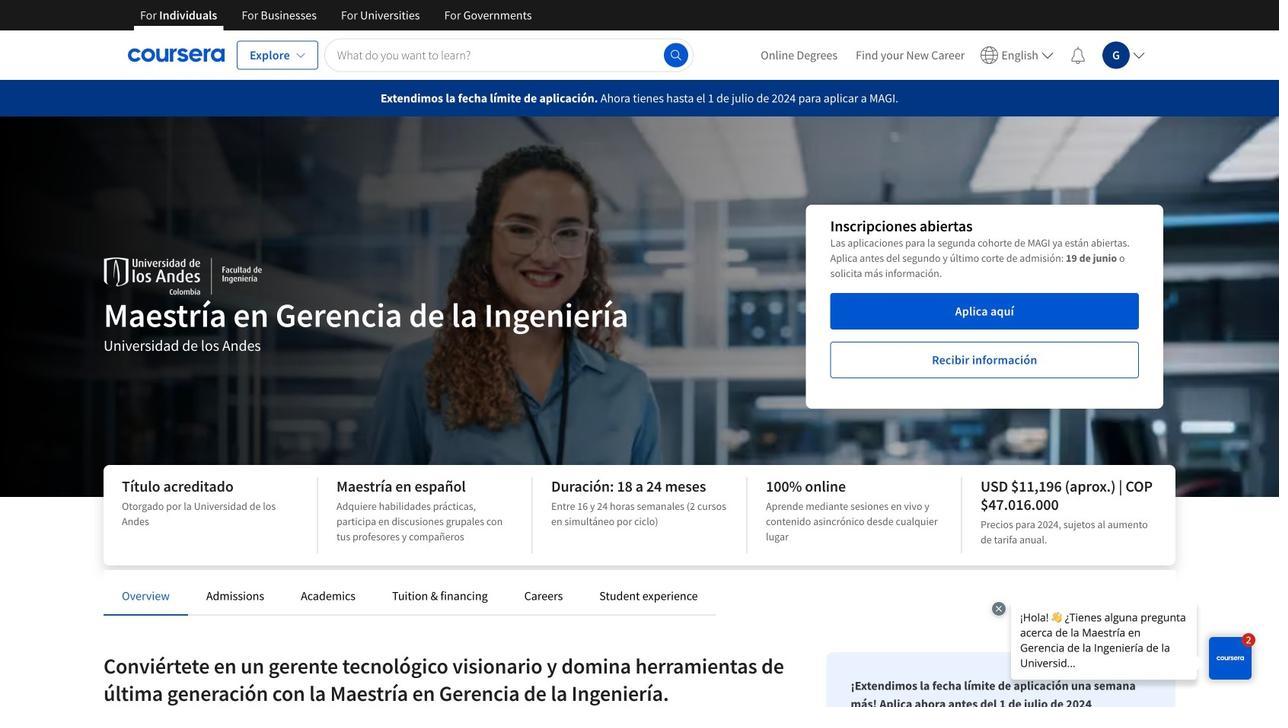 Task type: vqa. For each thing, say whether or not it's contained in the screenshot.
the 2021 within By Jan W • Dec 14, 2021
no



Task type: locate. For each thing, give the bounding box(es) containing it.
None search field
[[324, 38, 694, 72]]

What do you want to learn? text field
[[324, 38, 694, 72]]

banner navigation
[[128, 0, 544, 30]]

universidad de los andes logo image
[[104, 257, 263, 295]]

menu
[[752, 30, 1152, 80]]



Task type: describe. For each thing, give the bounding box(es) containing it.
coursera image
[[128, 43, 225, 67]]



